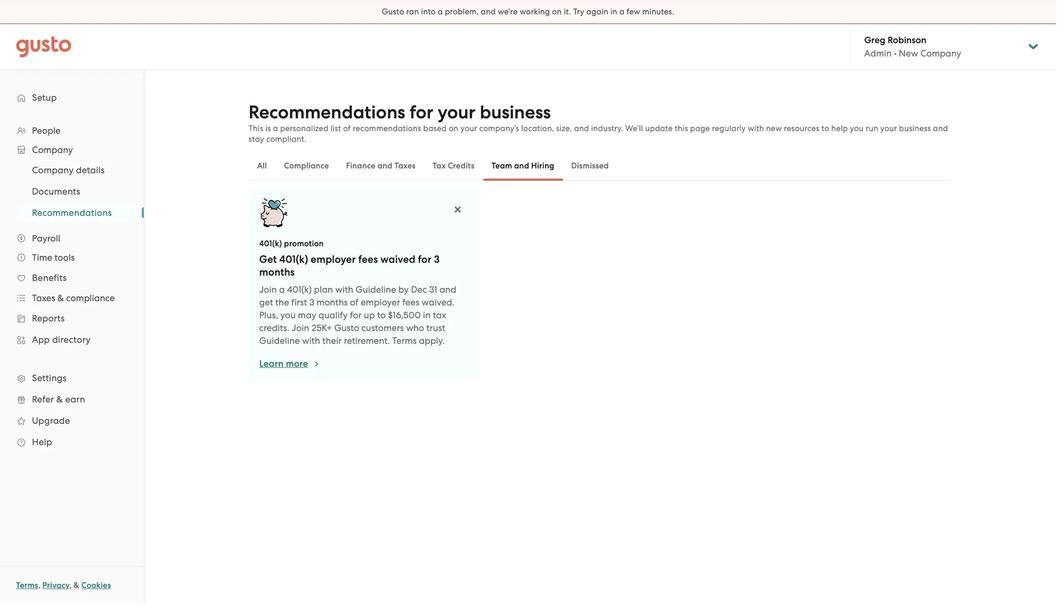 Task type: locate. For each thing, give the bounding box(es) containing it.
in
[[611, 7, 618, 17], [423, 310, 431, 320]]

0 horizontal spatial terms
[[16, 581, 38, 590]]

reports
[[32, 313, 65, 324]]

help
[[32, 437, 52, 447]]

company button
[[11, 140, 133, 159]]

you inside join a 401(k) plan with guideline by dec 31 and get the first 3 months of employer fees waived. plus, you may qualify for up to $16,500 in tax credits. join 25k+ gusto customers who trust guideline with their retirement. terms apply.
[[281, 310, 296, 320]]

1 horizontal spatial fees
[[403, 297, 420, 308]]

0 horizontal spatial fees
[[359, 253, 378, 266]]

greg robinson admin • new company
[[865, 35, 962, 59]]

3 right first
[[309, 297, 315, 308]]

you inside recommendations for your business this is a personalized list of recommendations based on your company's location, size, and industry. we'll update this page regularly with new resources to help you run your business and stay compliant.
[[851, 124, 864, 133]]

get
[[259, 297, 273, 308]]

25k+
[[312, 323, 332, 333]]

team and hiring
[[492, 161, 555, 171]]

help
[[832, 124, 849, 133]]

plus,
[[259, 310, 278, 320]]

1 vertical spatial 3
[[309, 297, 315, 308]]

for right waived
[[418, 253, 432, 266]]

compliance button
[[276, 153, 338, 179]]

months inside 401(k) promotion get 401(k) employer fees waived for 3 months
[[259, 266, 295, 278]]

0 horizontal spatial to
[[377, 310, 386, 320]]

1 vertical spatial in
[[423, 310, 431, 320]]

2 vertical spatial for
[[350, 310, 362, 320]]

privacy link
[[42, 581, 69, 590]]

qualify
[[319, 310, 348, 320]]

refer & earn
[[32, 394, 85, 405]]

company details link
[[19, 160, 133, 180]]

0 vertical spatial taxes
[[395, 161, 416, 171]]

guideline down credits.
[[259, 335, 300, 346]]

0 horizontal spatial months
[[259, 266, 295, 278]]

0 vertical spatial you
[[851, 124, 864, 133]]

0 horizontal spatial gusto
[[334, 323, 359, 333]]

all
[[257, 161, 267, 171]]

join down the may
[[292, 323, 310, 333]]

terms link
[[16, 581, 38, 590]]

, left 'privacy'
[[38, 581, 40, 590]]

employer
[[311, 253, 356, 266], [361, 297, 400, 308]]

cookies
[[81, 581, 111, 590]]

0 vertical spatial recommendations
[[249, 101, 406, 123]]

0 vertical spatial guideline
[[356, 284, 396, 295]]

0 horizontal spatial ,
[[38, 581, 40, 590]]

1 horizontal spatial employer
[[361, 297, 400, 308]]

recommendations down documents link
[[32, 207, 112, 218]]

business
[[480, 101, 551, 123], [900, 124, 932, 133]]

0 horizontal spatial 3
[[309, 297, 315, 308]]

0 vertical spatial on
[[552, 7, 562, 17]]

1 horizontal spatial gusto
[[382, 7, 405, 17]]

learn more
[[259, 358, 308, 370]]

1 vertical spatial taxes
[[32, 293, 55, 303]]

recommendations for recommendations for your business this is a personalized list of recommendations based on your company's location, size, and industry. we'll update this page regularly with new resources to help you run your business and stay compliant.
[[249, 101, 406, 123]]

with right "plan"
[[335, 284, 354, 295]]

terms down who
[[393, 335, 417, 346]]

to inside recommendations for your business this is a personalized list of recommendations based on your company's location, size, and industry. we'll update this page regularly with new resources to help you run your business and stay compliant.
[[822, 124, 830, 133]]

2 vertical spatial company
[[32, 165, 74, 175]]

1 vertical spatial guideline
[[259, 335, 300, 346]]

terms left 'privacy'
[[16, 581, 38, 590]]

1 vertical spatial you
[[281, 310, 296, 320]]

0 vertical spatial 401(k)
[[259, 239, 282, 248]]

a up the
[[279, 284, 285, 295]]

0 vertical spatial 3
[[434, 253, 440, 266]]

0 vertical spatial business
[[480, 101, 551, 123]]

up
[[364, 310, 375, 320]]

reports link
[[11, 309, 133, 328]]

company inside greg robinson admin • new company
[[921, 48, 962, 59]]

1 vertical spatial business
[[900, 124, 932, 133]]

,
[[38, 581, 40, 590], [69, 581, 72, 590]]

1 list from the top
[[0, 121, 144, 453]]

& inside dropdown button
[[57, 293, 64, 303]]

for inside recommendations for your business this is a personalized list of recommendations based on your company's location, size, and industry. we'll update this page regularly with new resources to help you run your business and stay compliant.
[[410, 101, 434, 123]]

& left the "cookies" button
[[74, 581, 79, 590]]

tax credits
[[433, 161, 475, 171]]

0 vertical spatial fees
[[359, 253, 378, 266]]

employer up "plan"
[[311, 253, 356, 266]]

recommendations
[[249, 101, 406, 123], [32, 207, 112, 218]]

employer up "up"
[[361, 297, 400, 308]]

&
[[57, 293, 64, 303], [56, 394, 63, 405], [74, 581, 79, 590]]

1 horizontal spatial months
[[317, 297, 348, 308]]

finance
[[346, 161, 376, 171]]

terms
[[393, 335, 417, 346], [16, 581, 38, 590]]

0 vertical spatial join
[[259, 284, 277, 295]]

fees up $16,500
[[403, 297, 420, 308]]

taxes & compliance
[[32, 293, 115, 303]]

documents
[[32, 186, 80, 197]]

employer inside join a 401(k) plan with guideline by dec 31 and get the first 3 months of employer fees waived. plus, you may qualify for up to $16,500 in tax credits. join 25k+ gusto customers who trust guideline with their retirement. terms apply.
[[361, 297, 400, 308]]

and
[[481, 7, 496, 17], [574, 124, 590, 133], [934, 124, 949, 133], [378, 161, 393, 171], [515, 161, 530, 171], [440, 284, 457, 295]]

on right based
[[449, 124, 459, 133]]

credits
[[448, 161, 475, 171]]

gusto left ran
[[382, 7, 405, 17]]

1 vertical spatial recommendations
[[32, 207, 112, 218]]

time
[[32, 252, 52, 263]]

0 vertical spatial months
[[259, 266, 295, 278]]

months down get
[[259, 266, 295, 278]]

to left help
[[822, 124, 830, 133]]

0 vertical spatial terms
[[393, 335, 417, 346]]

to right "up"
[[377, 310, 386, 320]]

& down benefits "link"
[[57, 293, 64, 303]]

1 vertical spatial gusto
[[334, 323, 359, 333]]

is
[[266, 124, 271, 133]]

for left "up"
[[350, 310, 362, 320]]

of
[[343, 124, 351, 133], [350, 297, 359, 308]]

business right run
[[900, 124, 932, 133]]

0 horizontal spatial on
[[449, 124, 459, 133]]

1 vertical spatial on
[[449, 124, 459, 133]]

greg
[[865, 35, 886, 46]]

401(k) inside join a 401(k) plan with guideline by dec 31 and get the first 3 months of employer fees waived. plus, you may qualify for up to $16,500 in tax credits. join 25k+ gusto customers who trust guideline with their retirement. terms apply.
[[287, 284, 312, 295]]

for up based
[[410, 101, 434, 123]]

0 vertical spatial company
[[921, 48, 962, 59]]

company for company details
[[32, 165, 74, 175]]

app directory link
[[11, 330, 133, 349]]

home image
[[16, 36, 71, 57]]

taxes left tax at the top of the page
[[395, 161, 416, 171]]

a left few on the top right of page
[[620, 7, 625, 17]]

1 horizontal spatial you
[[851, 124, 864, 133]]

people button
[[11, 121, 133, 140]]

payroll
[[32, 233, 60, 244]]

0 horizontal spatial recommendations
[[32, 207, 112, 218]]

401(k) down promotion
[[280, 253, 308, 266]]

0 vertical spatial of
[[343, 124, 351, 133]]

to
[[822, 124, 830, 133], [377, 310, 386, 320]]

app directory
[[32, 334, 91, 345]]

guideline
[[356, 284, 396, 295], [259, 335, 300, 346]]

, left cookies
[[69, 581, 72, 590]]

0 vertical spatial for
[[410, 101, 434, 123]]

1 horizontal spatial guideline
[[356, 284, 396, 295]]

join up get
[[259, 284, 277, 295]]

documents link
[[19, 182, 133, 201]]

gusto down qualify
[[334, 323, 359, 333]]

2 list from the top
[[0, 159, 144, 223]]

join
[[259, 284, 277, 295], [292, 323, 310, 333]]

company right new
[[921, 48, 962, 59]]

401(k) promotion get 401(k) employer fees waived for 3 months
[[259, 239, 440, 278]]

learn
[[259, 358, 284, 370]]

for
[[410, 101, 434, 123], [418, 253, 432, 266], [350, 310, 362, 320]]

benefits
[[32, 272, 67, 283]]

with
[[748, 124, 765, 133], [335, 284, 354, 295], [302, 335, 320, 346]]

stay
[[249, 134, 264, 144]]

company down people
[[32, 145, 73, 155]]

a right is
[[273, 124, 278, 133]]

recommendation categories for your business tab list
[[249, 151, 953, 181]]

app
[[32, 334, 50, 345]]

recommendations inside gusto navigation element
[[32, 207, 112, 218]]

we'll
[[626, 124, 644, 133]]

1 vertical spatial terms
[[16, 581, 38, 590]]

into
[[421, 7, 436, 17]]

0 horizontal spatial taxes
[[32, 293, 55, 303]]

gusto inside join a 401(k) plan with guideline by dec 31 and get the first 3 months of employer fees waived. plus, you may qualify for up to $16,500 in tax credits. join 25k+ gusto customers who trust guideline with their retirement. terms apply.
[[334, 323, 359, 333]]

run
[[866, 124, 879, 133]]

guideline up "up"
[[356, 284, 396, 295]]

1 vertical spatial of
[[350, 297, 359, 308]]

update
[[646, 124, 673, 133]]

1 vertical spatial fees
[[403, 297, 420, 308]]

recommendations inside recommendations for your business this is a personalized list of recommendations based on your company's location, size, and industry. we'll update this page regularly with new resources to help you run your business and stay compliant.
[[249, 101, 406, 123]]

gusto ran into a problem, and we're working on it. try again in a few minutes.
[[382, 7, 675, 17]]

with down 25k+
[[302, 335, 320, 346]]

your up based
[[438, 101, 476, 123]]

company up documents
[[32, 165, 74, 175]]

1 vertical spatial join
[[292, 323, 310, 333]]

tax credits button
[[424, 153, 483, 179]]

with left new
[[748, 124, 765, 133]]

it.
[[564, 7, 571, 17]]

1 horizontal spatial terms
[[393, 335, 417, 346]]

minutes.
[[643, 7, 675, 17]]

and inside join a 401(k) plan with guideline by dec 31 and get the first 3 months of employer fees waived. plus, you may qualify for up to $16,500 in tax credits. join 25k+ gusto customers who trust guideline with their retirement. terms apply.
[[440, 284, 457, 295]]

401(k) up get
[[259, 239, 282, 248]]

1 horizontal spatial with
[[335, 284, 354, 295]]

1 horizontal spatial recommendations
[[249, 101, 406, 123]]

2 vertical spatial 401(k)
[[287, 284, 312, 295]]

in left tax
[[423, 310, 431, 320]]

1 horizontal spatial 3
[[434, 253, 440, 266]]

1 vertical spatial months
[[317, 297, 348, 308]]

fees inside 401(k) promotion get 401(k) employer fees waived for 3 months
[[359, 253, 378, 266]]

3 up the 31
[[434, 253, 440, 266]]

few
[[627, 7, 641, 17]]

1 vertical spatial company
[[32, 145, 73, 155]]

privacy
[[42, 581, 69, 590]]

1 vertical spatial &
[[56, 394, 63, 405]]

1 horizontal spatial to
[[822, 124, 830, 133]]

upgrade
[[32, 415, 70, 426]]

1 horizontal spatial taxes
[[395, 161, 416, 171]]

of inside join a 401(k) plan with guideline by dec 31 and get the first 3 months of employer fees waived. plus, you may qualify for up to $16,500 in tax credits. join 25k+ gusto customers who trust guideline with their retirement. terms apply.
[[350, 297, 359, 308]]

1 vertical spatial to
[[377, 310, 386, 320]]

time tools
[[32, 252, 75, 263]]

0 vertical spatial gusto
[[382, 7, 405, 17]]

1 vertical spatial for
[[418, 253, 432, 266]]

on
[[552, 7, 562, 17], [449, 124, 459, 133]]

finance and taxes
[[346, 161, 416, 171]]

2 vertical spatial with
[[302, 335, 320, 346]]

with inside recommendations for your business this is a personalized list of recommendations based on your company's location, size, and industry. we'll update this page regularly with new resources to help you run your business and stay compliant.
[[748, 124, 765, 133]]

months inside join a 401(k) plan with guideline by dec 31 and get the first 3 months of employer fees waived. plus, you may qualify for up to $16,500 in tax credits. join 25k+ gusto customers who trust guideline with their retirement. terms apply.
[[317, 297, 348, 308]]

0 horizontal spatial in
[[423, 310, 431, 320]]

& left earn on the left bottom of page
[[56, 394, 63, 405]]

industry.
[[592, 124, 624, 133]]

company inside dropdown button
[[32, 145, 73, 155]]

in right the again
[[611, 7, 618, 17]]

0 vertical spatial with
[[748, 124, 765, 133]]

0 horizontal spatial with
[[302, 335, 320, 346]]

recommendations up list
[[249, 101, 406, 123]]

of inside recommendations for your business this is a personalized list of recommendations based on your company's location, size, and industry. we'll update this page regularly with new resources to help you run your business and stay compliant.
[[343, 124, 351, 133]]

1 , from the left
[[38, 581, 40, 590]]

1 horizontal spatial in
[[611, 7, 618, 17]]

2 horizontal spatial with
[[748, 124, 765, 133]]

0 vertical spatial to
[[822, 124, 830, 133]]

earn
[[65, 394, 85, 405]]

fees left waived
[[359, 253, 378, 266]]

recommendations link
[[19, 203, 133, 222]]

you
[[851, 124, 864, 133], [281, 310, 296, 320]]

compliance
[[284, 161, 329, 171]]

months up qualify
[[317, 297, 348, 308]]

taxes up reports
[[32, 293, 55, 303]]

business up 'company's'
[[480, 101, 551, 123]]

0 horizontal spatial employer
[[311, 253, 356, 266]]

fees inside join a 401(k) plan with guideline by dec 31 and get the first 3 months of employer fees waived. plus, you may qualify for up to $16,500 in tax credits. join 25k+ gusto customers who trust guideline with their retirement. terms apply.
[[403, 297, 420, 308]]

1 vertical spatial employer
[[361, 297, 400, 308]]

0 vertical spatial &
[[57, 293, 64, 303]]

on left it.
[[552, 7, 562, 17]]

0 horizontal spatial you
[[281, 310, 296, 320]]

0 vertical spatial employer
[[311, 253, 356, 266]]

their
[[323, 335, 342, 346]]

1 horizontal spatial business
[[900, 124, 932, 133]]

you down the
[[281, 310, 296, 320]]

1 horizontal spatial ,
[[69, 581, 72, 590]]

apply.
[[419, 335, 445, 346]]

401(k) up first
[[287, 284, 312, 295]]

list
[[0, 121, 144, 453], [0, 159, 144, 223]]

recommendations for recommendations
[[32, 207, 112, 218]]

you left run
[[851, 124, 864, 133]]

plan
[[314, 284, 333, 295]]

0 horizontal spatial business
[[480, 101, 551, 123]]

your left 'company's'
[[461, 124, 478, 133]]



Task type: vqa. For each thing, say whether or not it's contained in the screenshot.
Join
yes



Task type: describe. For each thing, give the bounding box(es) containing it.
by
[[399, 284, 409, 295]]

refer
[[32, 394, 54, 405]]

$16,500
[[388, 310, 421, 320]]

admin
[[865, 48, 892, 59]]

try
[[574, 7, 585, 17]]

this
[[249, 124, 263, 133]]

directory
[[52, 334, 91, 345]]

refer & earn link
[[11, 390, 133, 409]]

details
[[76, 165, 105, 175]]

team
[[492, 161, 513, 171]]

3 inside join a 401(k) plan with guideline by dec 31 and get the first 3 months of employer fees waived. plus, you may qualify for up to $16,500 in tax credits. join 25k+ gusto customers who trust guideline with their retirement. terms apply.
[[309, 297, 315, 308]]

compliant.
[[266, 134, 307, 144]]

problem,
[[445, 7, 479, 17]]

1 horizontal spatial join
[[292, 323, 310, 333]]

1 horizontal spatial on
[[552, 7, 562, 17]]

waived.
[[422, 297, 455, 308]]

list containing people
[[0, 121, 144, 453]]

upgrade link
[[11, 411, 133, 430]]

on inside recommendations for your business this is a personalized list of recommendations based on your company's location, size, and industry. we'll update this page regularly with new resources to help you run your business and stay compliant.
[[449, 124, 459, 133]]

waived
[[381, 253, 416, 266]]

employer inside 401(k) promotion get 401(k) employer fees waived for 3 months
[[311, 253, 356, 266]]

& for compliance
[[57, 293, 64, 303]]

more
[[286, 358, 308, 370]]

again
[[587, 7, 609, 17]]

promotion
[[284, 239, 324, 248]]

team and hiring button
[[483, 153, 563, 179]]

your right run
[[881, 124, 898, 133]]

personalized
[[280, 124, 329, 133]]

retirement.
[[344, 335, 390, 346]]

finance and taxes button
[[338, 153, 424, 179]]

company for company
[[32, 145, 73, 155]]

1 vertical spatial 401(k)
[[280, 253, 308, 266]]

dismissed button
[[563, 153, 618, 179]]

compliance
[[66, 293, 115, 303]]

0 vertical spatial in
[[611, 7, 618, 17]]

terms inside join a 401(k) plan with guideline by dec 31 and get the first 3 months of employer fees waived. plus, you may qualify for up to $16,500 in tax credits. join 25k+ gusto customers who trust guideline with their retirement. terms apply.
[[393, 335, 417, 346]]

in inside join a 401(k) plan with guideline by dec 31 and get the first 3 months of employer fees waived. plus, you may qualify for up to $16,500 in tax credits. join 25k+ gusto customers who trust guideline with their retirement. terms apply.
[[423, 310, 431, 320]]

tax
[[433, 310, 447, 320]]

hiring
[[532, 161, 555, 171]]

working
[[520, 7, 550, 17]]

a inside recommendations for your business this is a personalized list of recommendations based on your company's location, size, and industry. we'll update this page regularly with new resources to help you run your business and stay compliant.
[[273, 124, 278, 133]]

dismissed
[[572, 161, 609, 171]]

and inside button
[[515, 161, 530, 171]]

and inside button
[[378, 161, 393, 171]]

for inside 401(k) promotion get 401(k) employer fees waived for 3 months
[[418, 253, 432, 266]]

company details
[[32, 165, 105, 175]]

1 vertical spatial with
[[335, 284, 354, 295]]

gusto navigation element
[[0, 70, 144, 470]]

based
[[424, 124, 447, 133]]

this
[[675, 124, 689, 133]]

new
[[767, 124, 783, 133]]

tools
[[55, 252, 75, 263]]

page
[[691, 124, 711, 133]]

may
[[298, 310, 317, 320]]

list containing company details
[[0, 159, 144, 223]]

•
[[895, 48, 897, 59]]

trust
[[427, 323, 446, 333]]

dec
[[411, 284, 427, 295]]

recommendations for your business this is a personalized list of recommendations based on your company's location, size, and industry. we'll update this page regularly with new resources to help you run your business and stay compliant.
[[249, 101, 949, 144]]

a right "into"
[[438, 7, 443, 17]]

0 horizontal spatial join
[[259, 284, 277, 295]]

recommendations
[[353, 124, 421, 133]]

company's
[[480, 124, 520, 133]]

0 horizontal spatial guideline
[[259, 335, 300, 346]]

for inside join a 401(k) plan with guideline by dec 31 and get the first 3 months of employer fees waived. plus, you may qualify for up to $16,500 in tax credits. join 25k+ gusto customers who trust guideline with their retirement. terms apply.
[[350, 310, 362, 320]]

location,
[[522, 124, 554, 133]]

people
[[32, 125, 61, 136]]

taxes inside dropdown button
[[32, 293, 55, 303]]

the
[[276, 297, 289, 308]]

2 , from the left
[[69, 581, 72, 590]]

3 inside 401(k) promotion get 401(k) employer fees waived for 3 months
[[434, 253, 440, 266]]

tax
[[433, 161, 446, 171]]

2 vertical spatial &
[[74, 581, 79, 590]]

learn more link
[[259, 358, 321, 371]]

regularly
[[713, 124, 746, 133]]

to inside join a 401(k) plan with guideline by dec 31 and get the first 3 months of employer fees waived. plus, you may qualify for up to $16,500 in tax credits. join 25k+ gusto customers who trust guideline with their retirement. terms apply.
[[377, 310, 386, 320]]

customers
[[362, 323, 404, 333]]

we're
[[498, 7, 518, 17]]

cookies button
[[81, 579, 111, 592]]

terms , privacy , & cookies
[[16, 581, 111, 590]]

setup
[[32, 92, 57, 103]]

time tools button
[[11, 248, 133, 267]]

taxes inside button
[[395, 161, 416, 171]]

& for earn
[[56, 394, 63, 405]]

benefits link
[[11, 268, 133, 287]]

settings link
[[11, 368, 133, 388]]

help link
[[11, 432, 133, 452]]

size,
[[557, 124, 572, 133]]

a inside join a 401(k) plan with guideline by dec 31 and get the first 3 months of employer fees waived. plus, you may qualify for up to $16,500 in tax credits. join 25k+ gusto customers who trust guideline with their retirement. terms apply.
[[279, 284, 285, 295]]

first
[[292, 297, 307, 308]]

setup link
[[11, 88, 133, 107]]



